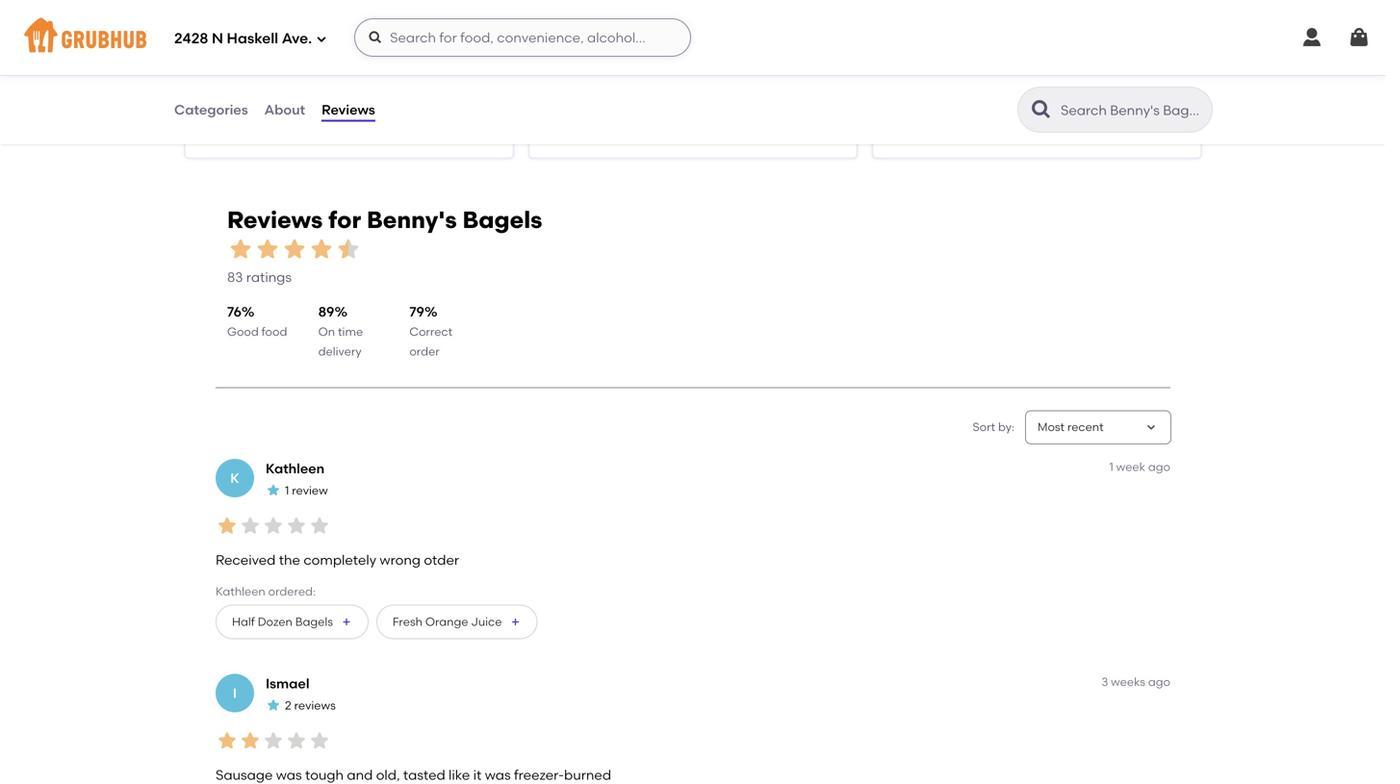 Task type: locate. For each thing, give the bounding box(es) containing it.
1 vertical spatial 1
[[285, 484, 289, 498]]

sausage was tough and old, tasted like it was freezer-burned
[[216, 767, 612, 784]]

min down breakfast
[[926, 84, 947, 98]]

ratings right 83
[[246, 269, 292, 286]]

1 horizontal spatial delivery
[[318, 345, 362, 359]]

completely
[[304, 552, 377, 569]]

1 horizontal spatial svg image
[[368, 30, 383, 45]]

0 horizontal spatial subscription pass image
[[201, 59, 221, 75]]

0 vertical spatial 1
[[1110, 460, 1114, 474]]

20–35 min
[[545, 84, 603, 98]]

was right it
[[485, 767, 511, 784]]

1 horizontal spatial was
[[485, 767, 511, 784]]

1 vertical spatial kathleen
[[216, 585, 266, 599]]

plus icon image
[[341, 617, 352, 628], [510, 617, 521, 628]]

sort by:
[[973, 421, 1015, 434]]

0 vertical spatial bagels
[[463, 206, 543, 234]]

1 horizontal spatial 1
[[1110, 460, 1114, 474]]

89 on time delivery
[[318, 304, 363, 359]]

1 was from the left
[[276, 767, 302, 784]]

0 horizontal spatial svg image
[[1301, 26, 1324, 49]]

Search Benny's Bagels search field
[[1059, 101, 1207, 119]]

star icon image
[[1109, 83, 1124, 99], [1124, 83, 1139, 99], [1139, 83, 1155, 99], [1155, 83, 1170, 99], [1155, 83, 1170, 99], [1170, 83, 1186, 99], [227, 236, 254, 263], [254, 236, 281, 263], [281, 236, 308, 263], [308, 236, 335, 263], [335, 236, 362, 263], [335, 236, 362, 263], [266, 483, 281, 498], [216, 515, 239, 538], [239, 515, 262, 538], [262, 515, 285, 538], [285, 515, 308, 538], [308, 515, 331, 538], [266, 698, 281, 713], [216, 730, 239, 753], [239, 730, 262, 753], [262, 730, 285, 753], [285, 730, 308, 753], [308, 730, 331, 753]]

it
[[473, 767, 482, 784]]

1 vertical spatial ago
[[1149, 676, 1171, 690]]

bagels
[[463, 206, 543, 234], [295, 615, 333, 629]]

reviews
[[322, 101, 375, 118], [227, 206, 323, 234]]

0 horizontal spatial plus icon image
[[341, 617, 352, 628]]

1 vertical spatial bagels
[[295, 615, 333, 629]]

ago for sausage was tough and old, tasted like it was freezer-burned
[[1149, 676, 1171, 690]]

min
[[235, 84, 256, 98], [582, 84, 603, 98], [926, 84, 947, 98]]

kathleen up 1 review
[[266, 461, 325, 477]]

plus icon image inside fresh orange juice button
[[510, 617, 521, 628]]

haskell
[[227, 30, 278, 47]]

2 plus icon image from the left
[[510, 617, 521, 628]]

half dozen bagels button
[[216, 605, 369, 640]]

plus icon image right juice
[[510, 617, 521, 628]]

1 left week
[[1110, 460, 1114, 474]]

1 left review on the left bottom of the page
[[285, 484, 289, 498]]

0 horizontal spatial kathleen
[[216, 585, 266, 599]]

79 correct order
[[410, 304, 453, 359]]

3 min from the left
[[926, 84, 947, 98]]

ordered:
[[268, 585, 316, 599]]

kathleen up half
[[216, 585, 266, 599]]

otder
[[424, 552, 459, 569]]

1 horizontal spatial ratings
[[1140, 105, 1186, 121]]

taco bell
[[201, 35, 270, 53]]

reviews
[[294, 699, 336, 713]]

kathleen for kathleen
[[266, 461, 325, 477]]

83 ratings
[[227, 269, 292, 286]]

0 vertical spatial ago
[[1149, 460, 1171, 474]]

subscription pass image down taco
[[201, 59, 221, 75]]

mcdonald's link
[[545, 33, 841, 55]]

2 svg image from the left
[[1348, 26, 1371, 49]]

subscription pass image
[[201, 59, 221, 75], [545, 59, 565, 75]]

min inside 15–30 min $0.99 delivery
[[235, 84, 256, 98]]

min down american
[[582, 84, 603, 98]]

2 subscription pass image from the left
[[545, 59, 565, 75]]

tough
[[305, 767, 344, 784]]

delivery inside 15–30 min $0.99 delivery
[[233, 101, 276, 115]]

0 horizontal spatial delivery
[[233, 101, 276, 115]]

delivery inside 89 on time delivery
[[318, 345, 362, 359]]

ago
[[1149, 460, 1171, 474], [1149, 676, 1171, 690]]

recent
[[1068, 421, 1104, 434]]

1 horizontal spatial plus icon image
[[510, 617, 521, 628]]

2 reviews
[[285, 699, 336, 713]]

ago right week
[[1149, 460, 1171, 474]]

0 vertical spatial reviews
[[322, 101, 375, 118]]

35–50 min
[[890, 84, 947, 98]]

reviews up 83 ratings
[[227, 206, 323, 234]]

correct
[[410, 325, 453, 339]]

reviews for reviews for benny's bagels
[[227, 206, 323, 234]]

bagels inside half dozen bagels button
[[295, 615, 333, 629]]

reviews button
[[321, 75, 376, 144]]

1 subscription pass image from the left
[[201, 59, 221, 75]]

1 vertical spatial delivery
[[318, 345, 362, 359]]

on
[[318, 325, 335, 339]]

plus icon image left fresh
[[341, 617, 352, 628]]

food
[[262, 325, 287, 339]]

kathleen
[[266, 461, 325, 477], [216, 585, 266, 599]]

0 vertical spatial delivery
[[233, 101, 276, 115]]

bagels right "benny's"
[[463, 206, 543, 234]]

plus icon image for bagels
[[341, 617, 352, 628]]

0 horizontal spatial bagels
[[295, 615, 333, 629]]

delivery
[[233, 101, 276, 115], [318, 345, 362, 359]]

delivery for 89
[[318, 345, 362, 359]]

reviews right about
[[322, 101, 375, 118]]

reviews inside button
[[322, 101, 375, 118]]

delivery for 15–30
[[233, 101, 276, 115]]

min for 20–35
[[582, 84, 603, 98]]

most recent
[[1038, 421, 1104, 434]]

min down 'fast'
[[235, 84, 256, 98]]

0 horizontal spatial min
[[235, 84, 256, 98]]

benny's
[[367, 206, 457, 234]]

like
[[449, 767, 470, 784]]

svg image up reviews button at the left top of the page
[[368, 30, 383, 45]]

time
[[338, 325, 363, 339]]

1 plus icon image from the left
[[341, 617, 352, 628]]

83
[[227, 269, 243, 286]]

79
[[410, 304, 425, 320]]

1 min from the left
[[235, 84, 256, 98]]

received
[[216, 552, 276, 569]]

ave.
[[282, 30, 312, 47]]

0 horizontal spatial was
[[276, 767, 302, 784]]

2 min from the left
[[582, 84, 603, 98]]

1 horizontal spatial svg image
[[1348, 26, 1371, 49]]

1 ago from the top
[[1149, 460, 1171, 474]]

bagels down ordered:
[[295, 615, 333, 629]]

by:
[[999, 421, 1015, 434]]

plus icon image inside half dozen bagels button
[[341, 617, 352, 628]]

1 horizontal spatial kathleen
[[266, 461, 325, 477]]

svg image right ave.
[[316, 33, 328, 45]]

2 horizontal spatial min
[[926, 84, 947, 98]]

ismael
[[266, 676, 310, 692]]

freezer-
[[514, 767, 564, 784]]

burned
[[564, 767, 612, 784]]

svg image
[[1301, 26, 1324, 49], [1348, 26, 1371, 49]]

3
[[1102, 676, 1109, 690]]

received the completely wrong otder
[[216, 552, 459, 569]]

delivery down time
[[318, 345, 362, 359]]

1 vertical spatial ratings
[[246, 269, 292, 286]]

svg image
[[368, 30, 383, 45], [316, 33, 328, 45]]

ago right weeks
[[1149, 676, 1171, 690]]

delivery right $0.99
[[233, 101, 276, 115]]

was
[[276, 767, 302, 784], [485, 767, 511, 784]]

1 horizontal spatial min
[[582, 84, 603, 98]]

search icon image
[[1031, 98, 1054, 121]]

fresh
[[393, 615, 423, 629]]

min for 15–30
[[235, 84, 256, 98]]

15–30 min $0.99 delivery
[[201, 84, 276, 115]]

subscription pass image
[[890, 59, 909, 75]]

subscription pass image up the 20–35
[[545, 59, 565, 75]]

ratings right 120
[[1140, 105, 1186, 121]]

ratings
[[1140, 105, 1186, 121], [246, 269, 292, 286]]

1 vertical spatial reviews
[[227, 206, 323, 234]]

2 ago from the top
[[1149, 676, 1171, 690]]

1 horizontal spatial subscription pass image
[[545, 59, 565, 75]]

fast food
[[228, 60, 283, 74]]

0 vertical spatial kathleen
[[266, 461, 325, 477]]

week
[[1117, 460, 1146, 474]]

0 horizontal spatial ratings
[[246, 269, 292, 286]]

0 horizontal spatial 1
[[285, 484, 289, 498]]

wrong
[[380, 552, 421, 569]]

1
[[1110, 460, 1114, 474], [285, 484, 289, 498]]

was left tough
[[276, 767, 302, 784]]

order
[[410, 345, 440, 359]]

0 vertical spatial ratings
[[1140, 105, 1186, 121]]



Task type: vqa. For each thing, say whether or not it's contained in the screenshot.
top ago
yes



Task type: describe. For each thing, give the bounding box(es) containing it.
orange
[[426, 615, 469, 629]]

n
[[212, 30, 223, 47]]

breakfast
[[917, 60, 970, 74]]

min for 35–50
[[926, 84, 947, 98]]

fresh orange juice button
[[376, 605, 538, 640]]

food
[[255, 60, 283, 74]]

0 horizontal spatial svg image
[[316, 33, 328, 45]]

1 horizontal spatial bagels
[[463, 206, 543, 234]]

1 week ago
[[1110, 460, 1171, 474]]

caret down icon image
[[1144, 420, 1160, 436]]

2 was from the left
[[485, 767, 511, 784]]

15–30
[[201, 84, 233, 98]]

old,
[[376, 767, 400, 784]]

subscription pass image for taco bell
[[201, 59, 221, 75]]

Sort by: field
[[1038, 420, 1104, 436]]

and
[[347, 767, 373, 784]]

review
[[292, 484, 328, 498]]

1 for 1 week ago
[[1110, 460, 1114, 474]]

good
[[227, 325, 259, 339]]

taco bell link
[[201, 33, 497, 55]]

120
[[1116, 105, 1137, 121]]

1 for 1 review
[[285, 484, 289, 498]]

ratings for 83 ratings
[[246, 269, 292, 286]]

76
[[227, 304, 242, 320]]

89
[[318, 304, 335, 320]]

taco
[[201, 35, 238, 53]]

120 ratings
[[1116, 105, 1186, 121]]

half
[[232, 615, 255, 629]]

american
[[573, 60, 628, 74]]

1 svg image from the left
[[1301, 26, 1324, 49]]

2428 n haskell ave.
[[174, 30, 312, 47]]

20–35
[[545, 84, 579, 98]]

1 review
[[285, 484, 328, 498]]

Search for food, convenience, alcohol... search field
[[355, 18, 692, 57]]

bell
[[242, 35, 270, 53]]

categories button
[[173, 75, 249, 144]]

mcdonald's
[[545, 35, 636, 53]]

subscription pass image for mcdonald's
[[545, 59, 565, 75]]

half dozen bagels
[[232, 615, 333, 629]]

i
[[233, 686, 237, 702]]

main navigation navigation
[[0, 0, 1387, 75]]

fresh orange juice
[[393, 615, 502, 629]]

the
[[279, 552, 300, 569]]

juice
[[471, 615, 502, 629]]

categories
[[174, 101, 248, 118]]

$0.99
[[201, 101, 230, 115]]

2
[[285, 699, 292, 713]]

plus icon image for juice
[[510, 617, 521, 628]]

weeks
[[1112, 676, 1146, 690]]

fast
[[228, 60, 252, 74]]

for
[[329, 206, 361, 234]]

reviews for reviews
[[322, 101, 375, 118]]

reviews for benny's bagels
[[227, 206, 543, 234]]

most
[[1038, 421, 1065, 434]]

sort
[[973, 421, 996, 434]]

tasted
[[403, 767, 446, 784]]

2428
[[174, 30, 208, 47]]

35–50
[[890, 84, 924, 98]]

ratings for 120 ratings
[[1140, 105, 1186, 121]]

kathleen ordered:
[[216, 585, 316, 599]]

ago for received the completely wrong otder
[[1149, 460, 1171, 474]]

sausage
[[216, 767, 273, 784]]

about
[[265, 101, 305, 118]]

76 good food
[[227, 304, 287, 339]]

about button
[[264, 75, 306, 144]]

kathleen for kathleen ordered:
[[216, 585, 266, 599]]

3 weeks ago
[[1102, 676, 1171, 690]]

dozen
[[258, 615, 293, 629]]

k
[[230, 470, 240, 487]]



